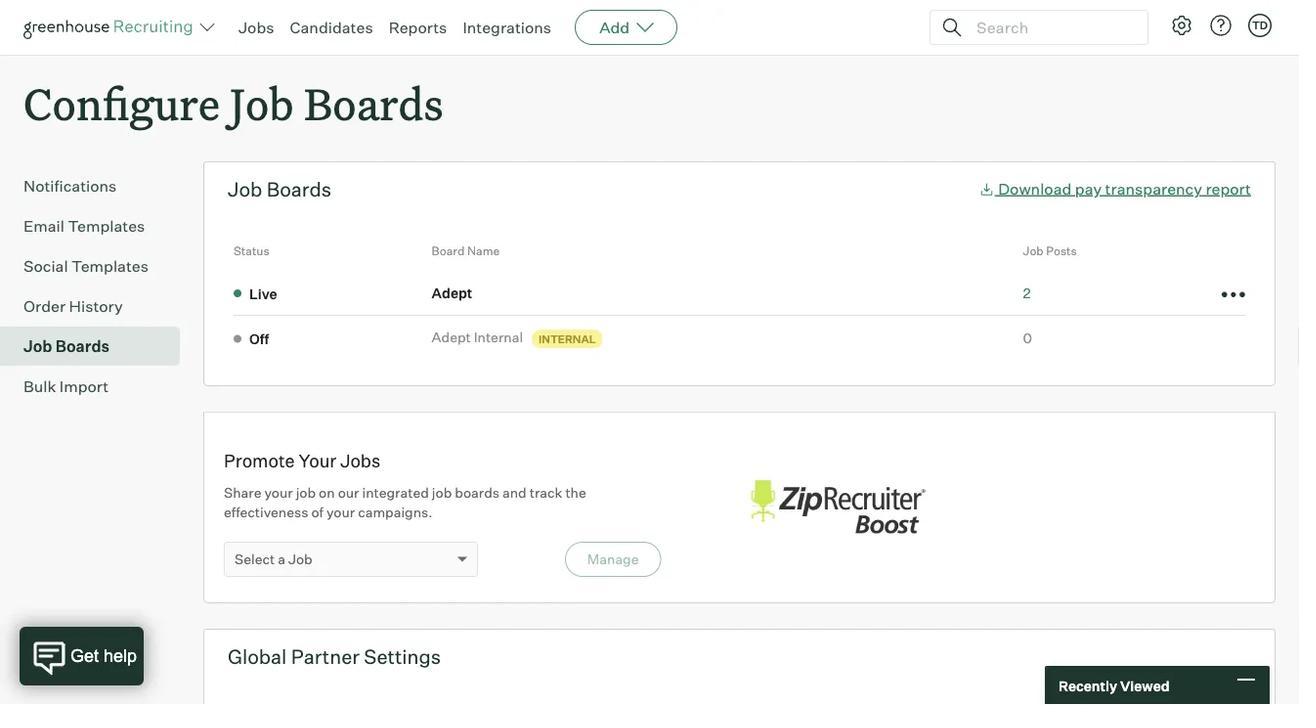 Task type: vqa. For each thing, say whether or not it's contained in the screenshot.
download icon
no



Task type: locate. For each thing, give the bounding box(es) containing it.
bulk import link
[[23, 375, 172, 398]]

boards
[[304, 74, 444, 132], [267, 177, 332, 202], [56, 337, 110, 356]]

0 vertical spatial your
[[265, 484, 293, 501]]

zip recruiter image
[[740, 470, 936, 546]]

templates up the 'social templates' link at the left of page
[[68, 216, 145, 236]]

job down jobs link
[[230, 74, 294, 132]]

boards up status on the left top of page
[[267, 177, 332, 202]]

your up effectiveness
[[265, 484, 293, 501]]

internal
[[474, 329, 523, 346], [539, 332, 596, 345]]

0 vertical spatial templates
[[68, 216, 145, 236]]

social
[[23, 256, 68, 276]]

integrated
[[362, 484, 429, 501]]

download pay transparency report
[[999, 179, 1252, 198]]

your
[[265, 484, 293, 501], [327, 504, 355, 521]]

job left boards in the bottom of the page
[[432, 484, 452, 501]]

1 horizontal spatial jobs
[[341, 450, 381, 472]]

posts
[[1047, 244, 1078, 258]]

2 adept from the top
[[432, 329, 471, 346]]

0 horizontal spatial job
[[296, 484, 316, 501]]

order history link
[[23, 295, 172, 318]]

job left posts
[[1024, 244, 1044, 258]]

td button
[[1249, 14, 1273, 37]]

internal right adept internal 'link'
[[539, 332, 596, 345]]

templates down email templates link in the top of the page
[[71, 256, 149, 276]]

1 job from the left
[[296, 484, 316, 501]]

adept
[[432, 284, 473, 301], [432, 329, 471, 346]]

partner
[[291, 645, 360, 669]]

a
[[278, 551, 286, 568]]

0 link
[[1024, 329, 1033, 347]]

bulk
[[23, 377, 56, 396]]

status
[[234, 244, 270, 258]]

1 vertical spatial adept
[[432, 329, 471, 346]]

download pay transparency report link
[[980, 179, 1252, 198]]

and
[[503, 484, 527, 501]]

0 vertical spatial job boards
[[228, 177, 332, 202]]

job up status on the left top of page
[[228, 177, 262, 202]]

job boards up bulk import
[[23, 337, 110, 356]]

pay
[[1076, 179, 1103, 198]]

candidates link
[[290, 18, 373, 37]]

internal down "adept" link
[[474, 329, 523, 346]]

settings
[[364, 645, 441, 669]]

off
[[249, 330, 269, 347]]

job
[[296, 484, 316, 501], [432, 484, 452, 501]]

global
[[228, 645, 287, 669]]

1 adept from the top
[[432, 284, 473, 301]]

your down our
[[327, 504, 355, 521]]

our
[[338, 484, 359, 501]]

templates
[[68, 216, 145, 236], [71, 256, 149, 276]]

boards up the import
[[56, 337, 110, 356]]

0 horizontal spatial job boards
[[23, 337, 110, 356]]

jobs
[[239, 18, 274, 37], [341, 450, 381, 472]]

job left on
[[296, 484, 316, 501]]

share your job on our integrated job boards and track the effectiveness of your campaigns.
[[224, 484, 587, 521]]

of
[[311, 504, 324, 521]]

2 job from the left
[[432, 484, 452, 501]]

adept inside 'link'
[[432, 329, 471, 346]]

notifications
[[23, 176, 117, 196]]

notifications link
[[23, 174, 172, 198]]

history
[[69, 297, 123, 316]]

1 vertical spatial templates
[[71, 256, 149, 276]]

jobs link
[[239, 18, 274, 37]]

td button
[[1245, 10, 1276, 41]]

order
[[23, 297, 66, 316]]

job
[[230, 74, 294, 132], [228, 177, 262, 202], [1024, 244, 1044, 258], [23, 337, 52, 356], [289, 551, 313, 568]]

social templates
[[23, 256, 149, 276]]

reports link
[[389, 18, 447, 37]]

email
[[23, 216, 65, 236]]

recently
[[1059, 677, 1118, 694]]

add button
[[575, 10, 678, 45]]

job boards up status on the left top of page
[[228, 177, 332, 202]]

select
[[235, 551, 275, 568]]

boards down candidates
[[304, 74, 444, 132]]

your
[[299, 450, 337, 472]]

0 vertical spatial adept
[[432, 284, 473, 301]]

1 horizontal spatial your
[[327, 504, 355, 521]]

1 horizontal spatial job
[[432, 484, 452, 501]]

jobs left candidates link
[[239, 18, 274, 37]]

adept internal link
[[432, 328, 529, 347]]

select a job
[[235, 551, 313, 568]]

recently viewed
[[1059, 677, 1170, 694]]

job boards
[[228, 177, 332, 202], [23, 337, 110, 356]]

1 vertical spatial job boards
[[23, 337, 110, 356]]

download
[[999, 179, 1072, 198]]

promote
[[224, 450, 295, 472]]

adept link
[[432, 283, 479, 302]]

the
[[566, 484, 587, 501]]

1 horizontal spatial internal
[[539, 332, 596, 345]]

adept for adept
[[432, 284, 473, 301]]

campaigns.
[[358, 504, 433, 521]]

boards
[[455, 484, 500, 501]]

configure
[[23, 74, 220, 132]]

adept down board
[[432, 284, 473, 301]]

adept down "adept" link
[[432, 329, 471, 346]]

transparency
[[1106, 179, 1203, 198]]

0 horizontal spatial internal
[[474, 329, 523, 346]]

templates for social templates
[[71, 256, 149, 276]]

jobs up our
[[341, 450, 381, 472]]

0 horizontal spatial jobs
[[239, 18, 274, 37]]



Task type: describe. For each thing, give the bounding box(es) containing it.
2
[[1024, 284, 1032, 301]]

Search text field
[[972, 13, 1131, 42]]

email templates
[[23, 216, 145, 236]]

job boards inside job boards link
[[23, 337, 110, 356]]

on
[[319, 484, 335, 501]]

candidates
[[290, 18, 373, 37]]

board
[[432, 244, 465, 258]]

social templates link
[[23, 255, 172, 278]]

2 vertical spatial boards
[[56, 337, 110, 356]]

track
[[530, 484, 563, 501]]

0 vertical spatial jobs
[[239, 18, 274, 37]]

reports
[[389, 18, 447, 37]]

1 vertical spatial jobs
[[341, 450, 381, 472]]

configure image
[[1171, 14, 1194, 37]]

add
[[600, 18, 630, 37]]

promote your jobs
[[224, 450, 381, 472]]

adept internal
[[432, 329, 523, 346]]

configure job boards
[[23, 74, 444, 132]]

templates for email templates
[[68, 216, 145, 236]]

job posts
[[1024, 244, 1078, 258]]

adept for adept internal
[[432, 329, 471, 346]]

email templates link
[[23, 214, 172, 238]]

0 horizontal spatial your
[[265, 484, 293, 501]]

job right a on the left bottom of page
[[289, 551, 313, 568]]

integrations link
[[463, 18, 552, 37]]

job boards link
[[23, 335, 172, 358]]

1 horizontal spatial job boards
[[228, 177, 332, 202]]

job up 'bulk'
[[23, 337, 52, 356]]

board name
[[432, 244, 500, 258]]

internal inside 'link'
[[474, 329, 523, 346]]

report
[[1206, 179, 1252, 198]]

effectiveness
[[224, 504, 309, 521]]

name
[[467, 244, 500, 258]]

import
[[59, 377, 109, 396]]

bulk import
[[23, 377, 109, 396]]

share
[[224, 484, 262, 501]]

1 vertical spatial boards
[[267, 177, 332, 202]]

order history
[[23, 297, 123, 316]]

viewed
[[1121, 677, 1170, 694]]

0 vertical spatial boards
[[304, 74, 444, 132]]

live
[[249, 285, 277, 302]]

greenhouse recruiting image
[[23, 16, 200, 39]]

1 vertical spatial your
[[327, 504, 355, 521]]

integrations
[[463, 18, 552, 37]]

td
[[1253, 19, 1269, 32]]

global partner settings
[[228, 645, 441, 669]]

0
[[1024, 329, 1033, 347]]

2 link
[[1024, 284, 1032, 301]]



